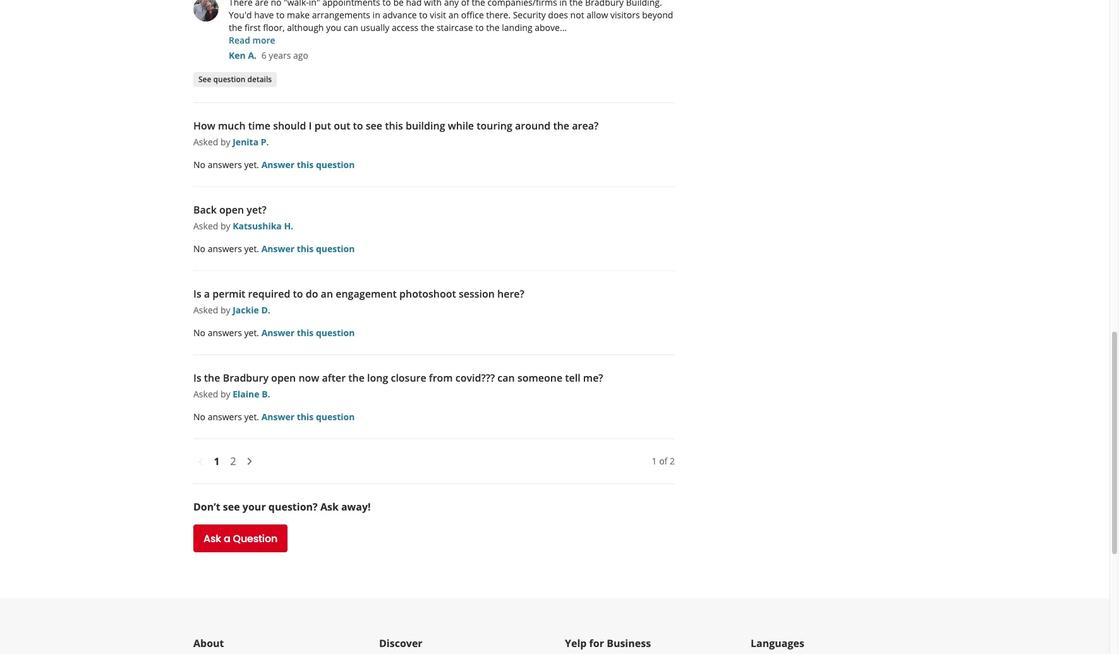 Task type: vqa. For each thing, say whether or not it's contained in the screenshot.
the leftmost of
yes



Task type: describe. For each thing, give the bounding box(es) containing it.
i
[[309, 119, 312, 133]]

ken a. link
[[229, 49, 257, 61]]

staircase
[[437, 21, 473, 33]]

elaine
[[233, 388, 259, 400]]

jenita
[[233, 136, 259, 148]]

put
[[315, 119, 331, 133]]

beyond
[[642, 9, 673, 21]]

don't see your question? ask away!
[[193, 500, 371, 514]]

this inside "how much time should i put out to see this building while touring around the area? asked by jenita p."
[[385, 119, 403, 133]]

this for out
[[297, 159, 314, 171]]

asked inside is a permit required to do an engagement photoshoot session here? asked by jackie d.
[[193, 304, 218, 316]]

answer for time
[[261, 159, 295, 171]]

your
[[243, 500, 266, 514]]

security
[[513, 9, 546, 21]]

out
[[334, 119, 350, 133]]

photoshoot
[[399, 287, 456, 301]]

read
[[229, 34, 250, 46]]

jackie d. link
[[233, 304, 270, 316]]

answer this question link for do
[[261, 327, 355, 339]]

access
[[392, 21, 419, 33]]

building
[[406, 119, 445, 133]]

answer for permit
[[261, 327, 295, 339]]

can inside there are no "walk-in" appointments to be had with any of the companies/firms in the bradbury building. you'd have to make arrangements in advance to visit an office there.  security does not allow visitors beyond the first floor, although you can usually access the staircase to the landing above… read more ken a. 6 years ago
[[344, 21, 358, 33]]

area?
[[572, 119, 599, 133]]

no answers yet. answer this question for yet?
[[193, 243, 355, 255]]

long
[[367, 371, 388, 385]]

floor,
[[263, 21, 285, 33]]

a for is
[[204, 287, 210, 301]]

answers for much
[[208, 159, 242, 171]]

usually
[[361, 21, 390, 33]]

answer this question link for katsushika
[[261, 243, 355, 255]]

there
[[229, 0, 253, 8]]

see question details link
[[193, 72, 277, 87]]

ken
[[229, 49, 246, 61]]

about
[[193, 636, 224, 650]]

appointments
[[322, 0, 380, 8]]

to inside is a permit required to do an engagement photoshoot session here? asked by jackie d.
[[293, 287, 303, 301]]

not
[[570, 9, 584, 21]]

now
[[299, 371, 319, 385]]

ask a question
[[204, 531, 278, 546]]

ask a question link
[[193, 525, 288, 552]]

bradbury inside there are no "walk-in" appointments to be had with any of the companies/firms in the bradbury building. you'd have to make arrangements in advance to visit an office there.  security does not allow visitors beyond the first floor, although you can usually access the staircase to the landing above… read more ken a. 6 years ago
[[585, 0, 624, 8]]

there.
[[486, 9, 511, 21]]

elaine b. link
[[233, 388, 270, 400]]

advance
[[383, 9, 417, 21]]

question for katsushika
[[316, 243, 355, 255]]

h.
[[284, 220, 293, 232]]

question
[[233, 531, 278, 546]]

business
[[607, 636, 651, 650]]

back open yet? asked by katsushika h.
[[193, 203, 293, 232]]

yet. for yet?
[[244, 243, 259, 255]]

answers for a
[[208, 327, 242, 339]]

first
[[245, 21, 261, 33]]

24 chevron left v2 image
[[193, 454, 209, 470]]

is a permit required to do an engagement photoshoot session here? asked by jackie d.
[[193, 287, 524, 316]]

office
[[461, 9, 484, 21]]

question for put
[[316, 159, 355, 171]]

answer for yet?
[[261, 243, 295, 255]]

see
[[198, 74, 211, 84]]

asked inside "how much time should i put out to see this building while touring around the area? asked by jenita p."
[[193, 136, 218, 148]]

this for the
[[297, 411, 314, 423]]

by inside "how much time should i put out to see this building while touring around the area? asked by jenita p."
[[221, 136, 230, 148]]

yet?
[[247, 203, 267, 217]]

any
[[444, 0, 459, 8]]

ask inside ask a question link
[[204, 531, 221, 546]]

bradbury inside is the bradbury open now after the long closure from covid??? can someone tell me? asked by elaine b.
[[223, 371, 269, 385]]

above…
[[535, 21, 567, 33]]

visit
[[430, 9, 446, 21]]

this for an
[[297, 327, 314, 339]]

open inside is the bradbury open now after the long closure from covid??? can someone tell me? asked by elaine b.
[[271, 371, 296, 385]]

more
[[252, 34, 275, 46]]

see inside "how much time should i put out to see this building while touring around the area? asked by jenita p."
[[366, 119, 382, 133]]

no for is the bradbury open now after the long closure from covid??? can someone tell me?
[[193, 411, 205, 423]]

around
[[515, 119, 551, 133]]

1 for 1
[[214, 454, 220, 468]]

for
[[589, 636, 604, 650]]

can inside is the bradbury open now after the long closure from covid??? can someone tell me? asked by elaine b.
[[498, 371, 515, 385]]

asked inside is the bradbury open now after the long closure from covid??? can someone tell me? asked by elaine b.
[[193, 388, 218, 400]]

the inside "how much time should i put out to see this building while touring around the area? asked by jenita p."
[[553, 119, 570, 133]]

discover
[[379, 636, 423, 650]]

open inside back open yet? asked by katsushika h.
[[219, 203, 244, 217]]

no answers yet. answer this question for bradbury
[[193, 411, 355, 423]]

d.
[[261, 304, 270, 316]]

is for is a permit required to do an engagement photoshoot session here?
[[193, 287, 201, 301]]

answer for bradbury
[[261, 411, 295, 423]]

back
[[193, 203, 217, 217]]

question?
[[268, 500, 318, 514]]

a for ask
[[224, 531, 230, 546]]

1 horizontal spatial ask
[[320, 500, 339, 514]]

0 vertical spatial in
[[560, 0, 567, 8]]

someone
[[518, 371, 563, 385]]

arrangements
[[312, 9, 370, 21]]

have
[[254, 9, 274, 21]]

pagination navigation navigation
[[193, 439, 675, 484]]

yet. for time
[[244, 159, 259, 171]]

had
[[406, 0, 422, 8]]

jackie
[[233, 304, 259, 316]]

me?
[[583, 371, 603, 385]]

jenita p. link
[[233, 136, 269, 148]]

in"
[[309, 0, 320, 8]]

to inside "how much time should i put out to see this building while touring around the area? asked by jenita p."
[[353, 119, 363, 133]]

covid???
[[456, 371, 495, 385]]

6
[[261, 49, 267, 61]]



Task type: locate. For each thing, give the bounding box(es) containing it.
4 answers from the top
[[208, 411, 242, 423]]

of inside there are no "walk-in" appointments to be had with any of the companies/firms in the bradbury building. you'd have to make arrangements in advance to visit an office there.  security does not allow visitors beyond the first floor, although you can usually access the staircase to the landing above… read more ken a. 6 years ago
[[461, 0, 470, 8]]

no for back open yet?
[[193, 243, 205, 255]]

a inside is a permit required to do an engagement photoshoot session here? asked by jackie d.
[[204, 287, 210, 301]]

3 no from the top
[[193, 327, 205, 339]]

by left the elaine on the bottom
[[221, 388, 230, 400]]

yet. down "jenita p." link at the top left of page
[[244, 159, 259, 171]]

1 horizontal spatial bradbury
[[585, 0, 624, 8]]

question
[[213, 74, 245, 84], [316, 159, 355, 171], [316, 243, 355, 255], [316, 327, 355, 339], [316, 411, 355, 423]]

1 horizontal spatial see
[[366, 119, 382, 133]]

this for h.
[[297, 243, 314, 255]]

to left 'be'
[[383, 0, 391, 8]]

1 vertical spatial a
[[224, 531, 230, 546]]

is for is the bradbury open now after the long closure from covid??? can someone tell me?
[[193, 371, 201, 385]]

2 answer from the top
[[261, 243, 295, 255]]

to down no
[[276, 9, 285, 21]]

don't
[[193, 500, 220, 514]]

1 vertical spatial of
[[659, 455, 668, 467]]

3 answers from the top
[[208, 327, 242, 339]]

do
[[306, 287, 318, 301]]

allow
[[587, 9, 608, 21]]

1 answers from the top
[[208, 159, 242, 171]]

open left the yet?
[[219, 203, 244, 217]]

answers for open
[[208, 243, 242, 255]]

how much time should i put out to see this building while touring around the area? asked by jenita p.
[[193, 119, 599, 148]]

1 horizontal spatial open
[[271, 371, 296, 385]]

b.
[[262, 388, 270, 400]]

1 vertical spatial an
[[321, 287, 333, 301]]

yet. down elaine b. link
[[244, 411, 259, 423]]

an inside there are no "walk-in" appointments to be had with any of the companies/firms in the bradbury building. you'd have to make arrangements in advance to visit an office there.  security does not allow visitors beyond the first floor, although you can usually access the staircase to the landing above… read more ken a. 6 years ago
[[449, 9, 459, 21]]

2 no answers yet. answer this question from the top
[[193, 243, 355, 255]]

1 vertical spatial can
[[498, 371, 515, 385]]

away!
[[341, 500, 371, 514]]

1 by from the top
[[221, 136, 230, 148]]

1 is from the top
[[193, 287, 201, 301]]

this left building
[[385, 119, 403, 133]]

permit
[[213, 287, 245, 301]]

"walk-
[[284, 0, 309, 8]]

1 vertical spatial open
[[271, 371, 296, 385]]

katsushika
[[233, 220, 282, 232]]

yet. down katsushika
[[244, 243, 259, 255]]

you
[[326, 21, 341, 33]]

ago
[[293, 49, 308, 61]]

by down the much
[[221, 136, 230, 148]]

0 horizontal spatial bradbury
[[223, 371, 269, 385]]

should
[[273, 119, 306, 133]]

from
[[429, 371, 453, 385]]

3 answer from the top
[[261, 327, 295, 339]]

bradbury up the elaine on the bottom
[[223, 371, 269, 385]]

no for is a permit required to do an engagement photoshoot session here?
[[193, 327, 205, 339]]

how
[[193, 119, 215, 133]]

see
[[366, 119, 382, 133], [223, 500, 240, 514]]

1 vertical spatial see
[[223, 500, 240, 514]]

to
[[383, 0, 391, 8], [276, 9, 285, 21], [419, 9, 428, 21], [475, 21, 484, 33], [353, 119, 363, 133], [293, 287, 303, 301]]

much
[[218, 119, 246, 133]]

by inside back open yet? asked by katsushika h.
[[221, 220, 230, 232]]

yet. down jackie d. link
[[244, 327, 259, 339]]

is the bradbury open now after the long closure from covid??? can someone tell me? asked by elaine b.
[[193, 371, 603, 400]]

in up usually
[[373, 9, 380, 21]]

3 asked from the top
[[193, 304, 218, 316]]

1 vertical spatial ask
[[204, 531, 221, 546]]

no answers yet. answer this question down katsushika h. link
[[193, 243, 355, 255]]

p.
[[261, 136, 269, 148]]

open
[[219, 203, 244, 217], [271, 371, 296, 385]]

4 by from the top
[[221, 388, 230, 400]]

answer
[[261, 159, 295, 171], [261, 243, 295, 255], [261, 327, 295, 339], [261, 411, 295, 423]]

building.
[[626, 0, 662, 8]]

3 answer this question link from the top
[[261, 327, 355, 339]]

a left question
[[224, 531, 230, 546]]

details
[[247, 74, 272, 84]]

0 vertical spatial see
[[366, 119, 382, 133]]

landing
[[502, 21, 533, 33]]

ask down don't
[[204, 531, 221, 546]]

yet.
[[244, 159, 259, 171], [244, 243, 259, 255], [244, 327, 259, 339], [244, 411, 259, 423]]

1 vertical spatial is
[[193, 371, 201, 385]]

3 no answers yet. answer this question from the top
[[193, 327, 355, 339]]

there are no "walk-in" appointments to be had with any of the companies/firms in the bradbury building. you'd have to make arrangements in advance to visit an office there.  security does not allow visitors beyond the first floor, although you can usually access the staircase to the landing above… read more ken a. 6 years ago
[[229, 0, 673, 61]]

answer this question link down now
[[261, 411, 355, 423]]

no answers yet. answer this question down b.
[[193, 411, 355, 423]]

no answers yet. answer this question
[[193, 159, 355, 171], [193, 243, 355, 255], [193, 327, 355, 339], [193, 411, 355, 423]]

3 by from the top
[[221, 304, 230, 316]]

a left permit
[[204, 287, 210, 301]]

by left katsushika
[[221, 220, 230, 232]]

4 asked from the top
[[193, 388, 218, 400]]

answer this question link down h.
[[261, 243, 355, 255]]

is inside is a permit required to do an engagement photoshoot session here? asked by jackie d.
[[193, 287, 201, 301]]

companies/firms
[[488, 0, 557, 8]]

an right do
[[321, 287, 333, 301]]

answer this question link for put
[[261, 159, 355, 171]]

see left your
[[223, 500, 240, 514]]

2 answer this question link from the top
[[261, 243, 355, 255]]

with
[[424, 0, 442, 8]]

can down arrangements
[[344, 21, 358, 33]]

1 horizontal spatial 2
[[670, 455, 675, 467]]

required
[[248, 287, 290, 301]]

0 vertical spatial bradbury
[[585, 0, 624, 8]]

by inside is a permit required to do an engagement photoshoot session here? asked by jackie d.
[[221, 304, 230, 316]]

next image
[[242, 454, 257, 469]]

1 for 1 of 2
[[652, 455, 657, 467]]

yelp
[[565, 636, 587, 650]]

this up do
[[297, 243, 314, 255]]

while
[[448, 119, 474, 133]]

page: 1 element
[[209, 452, 225, 471]]

answer down d.
[[261, 327, 295, 339]]

is inside is the bradbury open now after the long closure from covid??? can someone tell me? asked by elaine b.
[[193, 371, 201, 385]]

question right see
[[213, 74, 245, 84]]

4 answer this question link from the top
[[261, 411, 355, 423]]

in up 'does'
[[560, 0, 567, 8]]

answers down back open yet? asked by katsushika h.
[[208, 243, 242, 255]]

years
[[269, 49, 291, 61]]

3 yet. from the top
[[244, 327, 259, 339]]

1 yet. from the top
[[244, 159, 259, 171]]

answers down the elaine on the bottom
[[208, 411, 242, 423]]

0 vertical spatial a
[[204, 287, 210, 301]]

no answers yet. answer this question down d.
[[193, 327, 355, 339]]

no
[[271, 0, 282, 8]]

does
[[548, 9, 568, 21]]

by down permit
[[221, 304, 230, 316]]

answers down jackie
[[208, 327, 242, 339]]

1 answer from the top
[[261, 159, 295, 171]]

languages
[[751, 636, 805, 650]]

of inside the "pagination navigation" navigation
[[659, 455, 668, 467]]

yelp for business
[[565, 636, 651, 650]]

1 horizontal spatial a
[[224, 531, 230, 546]]

1 horizontal spatial can
[[498, 371, 515, 385]]

make
[[287, 9, 310, 21]]

session
[[459, 287, 495, 301]]

question for after
[[316, 411, 355, 423]]

bradbury up allow
[[585, 0, 624, 8]]

question inside "link"
[[213, 74, 245, 84]]

question down after on the bottom of the page
[[316, 411, 355, 423]]

4 no answers yet. answer this question from the top
[[193, 411, 355, 423]]

an down any
[[449, 9, 459, 21]]

answer down h.
[[261, 243, 295, 255]]

2 by from the top
[[221, 220, 230, 232]]

0 horizontal spatial open
[[219, 203, 244, 217]]

2 asked from the top
[[193, 220, 218, 232]]

answers down jenita
[[208, 159, 242, 171]]

be
[[393, 0, 404, 8]]

1 horizontal spatial 1
[[652, 455, 657, 467]]

can right the covid???
[[498, 371, 515, 385]]

can
[[344, 21, 358, 33], [498, 371, 515, 385]]

answers for the
[[208, 411, 242, 423]]

an
[[449, 9, 459, 21], [321, 287, 333, 301]]

asked inside back open yet? asked by katsushika h.
[[193, 220, 218, 232]]

4 answer from the top
[[261, 411, 295, 423]]

time
[[248, 119, 270, 133]]

the
[[472, 0, 485, 8], [569, 0, 583, 8], [229, 21, 242, 33], [421, 21, 434, 33], [486, 21, 500, 33], [553, 119, 570, 133], [204, 371, 220, 385], [348, 371, 365, 385]]

2 is from the top
[[193, 371, 201, 385]]

this
[[385, 119, 403, 133], [297, 159, 314, 171], [297, 243, 314, 255], [297, 327, 314, 339], [297, 411, 314, 423]]

0 horizontal spatial an
[[321, 287, 333, 301]]

2 answers from the top
[[208, 243, 242, 255]]

1
[[214, 454, 220, 468], [652, 455, 657, 467]]

question for do
[[316, 327, 355, 339]]

to down office
[[475, 21, 484, 33]]

answer this question link down do
[[261, 327, 355, 339]]

1 asked from the top
[[193, 136, 218, 148]]

1 no answers yet. answer this question from the top
[[193, 159, 355, 171]]

1 vertical spatial bradbury
[[223, 371, 269, 385]]

see right out
[[366, 119, 382, 133]]

this down now
[[297, 411, 314, 423]]

0 horizontal spatial 2
[[230, 454, 236, 468]]

are
[[255, 0, 268, 8]]

0 vertical spatial can
[[344, 21, 358, 33]]

no answers yet. answer this question for permit
[[193, 327, 355, 339]]

by inside is the bradbury open now after the long closure from covid??? can someone tell me? asked by elaine b.
[[221, 388, 230, 400]]

answer this question link down i
[[261, 159, 355, 171]]

page: 2 element
[[230, 454, 236, 469]]

visitors
[[611, 9, 640, 21]]

yet. for permit
[[244, 327, 259, 339]]

touring
[[477, 119, 513, 133]]

answer down b.
[[261, 411, 295, 423]]

this down do
[[297, 327, 314, 339]]

asked left the elaine on the bottom
[[193, 388, 218, 400]]

ask left away!
[[320, 500, 339, 514]]

0 vertical spatial an
[[449, 9, 459, 21]]

is
[[193, 287, 201, 301], [193, 371, 201, 385]]

answer this question link
[[261, 159, 355, 171], [261, 243, 355, 255], [261, 327, 355, 339], [261, 411, 355, 423]]

1 horizontal spatial of
[[659, 455, 668, 467]]

no answers yet. answer this question for time
[[193, 159, 355, 171]]

this down i
[[297, 159, 314, 171]]

0 vertical spatial ask
[[320, 500, 339, 514]]

4 no from the top
[[193, 411, 205, 423]]

0 vertical spatial of
[[461, 0, 470, 8]]

question down out
[[316, 159, 355, 171]]

question down is a permit required to do an engagement photoshoot session here? asked by jackie d.
[[316, 327, 355, 339]]

asked
[[193, 136, 218, 148], [193, 220, 218, 232], [193, 304, 218, 316], [193, 388, 218, 400]]

answer down 'p.'
[[261, 159, 295, 171]]

0 horizontal spatial ask
[[204, 531, 221, 546]]

question up do
[[316, 243, 355, 255]]

an inside is a permit required to do an engagement photoshoot session here? asked by jackie d.
[[321, 287, 333, 301]]

yet. for bradbury
[[244, 411, 259, 423]]

no
[[193, 159, 205, 171], [193, 243, 205, 255], [193, 327, 205, 339], [193, 411, 205, 423]]

asked down permit
[[193, 304, 218, 316]]

1 of 2
[[652, 455, 675, 467]]

2 no from the top
[[193, 243, 205, 255]]

0 horizontal spatial of
[[461, 0, 470, 8]]

to right out
[[353, 119, 363, 133]]

2 link
[[225, 452, 241, 471]]

1 no from the top
[[193, 159, 205, 171]]

0 horizontal spatial 1
[[214, 454, 220, 468]]

0 horizontal spatial in
[[373, 9, 380, 21]]

asked down how
[[193, 136, 218, 148]]

no answers yet. answer this question down 'p.'
[[193, 159, 355, 171]]

0 horizontal spatial a
[[204, 287, 210, 301]]

1 vertical spatial in
[[373, 9, 380, 21]]

closure
[[391, 371, 426, 385]]

after
[[322, 371, 346, 385]]

although
[[287, 21, 324, 33]]

open left now
[[271, 371, 296, 385]]

asked down back
[[193, 220, 218, 232]]

read more button
[[229, 34, 275, 47]]

2 yet. from the top
[[244, 243, 259, 255]]

1 horizontal spatial in
[[560, 0, 567, 8]]

tell
[[565, 371, 581, 385]]

0 horizontal spatial can
[[344, 21, 358, 33]]

0 vertical spatial open
[[219, 203, 244, 217]]

0 horizontal spatial see
[[223, 500, 240, 514]]

1 answer this question link from the top
[[261, 159, 355, 171]]

no for how much time should i put out to see this building while touring around the area?
[[193, 159, 205, 171]]

here?
[[497, 287, 524, 301]]

you'd
[[229, 9, 252, 21]]

by
[[221, 136, 230, 148], [221, 220, 230, 232], [221, 304, 230, 316], [221, 388, 230, 400]]

katsushika h. link
[[233, 220, 293, 232]]

to left do
[[293, 287, 303, 301]]

to down "with"
[[419, 9, 428, 21]]

answer this question link for after
[[261, 411, 355, 423]]

a.
[[248, 49, 257, 61]]

0 vertical spatial is
[[193, 287, 201, 301]]

1 horizontal spatial an
[[449, 9, 459, 21]]

4 yet. from the top
[[244, 411, 259, 423]]



